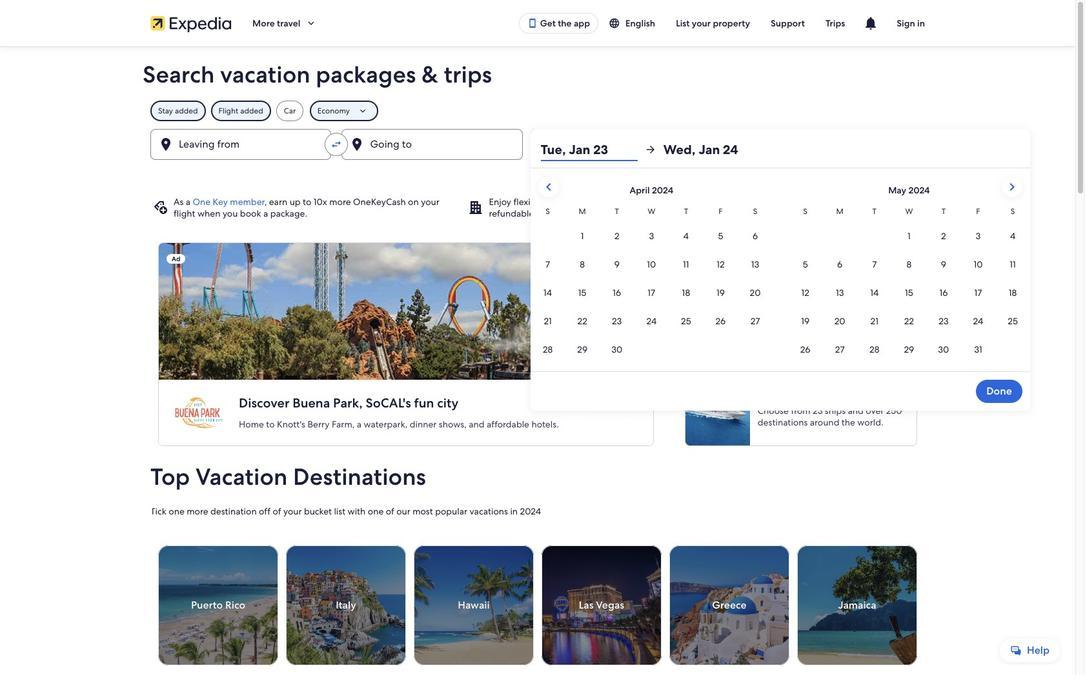 Task type: locate. For each thing, give the bounding box(es) containing it.
2 m from the left
[[836, 207, 844, 217]]

w
[[648, 207, 655, 217], [905, 207, 913, 217]]

1 horizontal spatial our
[[573, 196, 587, 208]]

hotels
[[594, 208, 619, 219]]

1 w from the left
[[648, 207, 655, 217]]

most left hotels
[[571, 208, 592, 219]]

jan inside button
[[698, 141, 720, 158]]

0 horizontal spatial 2024
[[520, 506, 541, 518]]

s right all
[[803, 207, 807, 217]]

1 vertical spatial more
[[187, 506, 208, 518]]

a inside , earn up to 10x more onekeycash on your flight when you book a package.
[[263, 208, 268, 219]]

in inside region
[[510, 506, 518, 518]]

onekeycash
[[353, 196, 406, 208]]

on inside , earn up to 10x more onekeycash on your flight when you book a package.
[[408, 196, 419, 208]]

f for may 2024
[[976, 207, 980, 217]]

wed, jan 24 button
[[663, 138, 760, 161]]

2 w from the left
[[905, 207, 913, 217]]

with left ease
[[883, 196, 901, 208]]

1 m from the left
[[579, 207, 586, 217]]

1 f from the left
[[719, 207, 723, 217]]

property
[[713, 17, 750, 29]]

on inside enjoy flexibility with our book now pay later option & fully refundable rates on most hotels
[[558, 208, 569, 219]]

top
[[150, 462, 190, 492]]

one
[[801, 208, 817, 219], [169, 506, 184, 518], [368, 506, 384, 518]]

app
[[574, 17, 590, 29]]

in right all
[[792, 208, 799, 219]]

w down may 2024
[[905, 207, 913, 217]]

0 horizontal spatial w
[[648, 207, 655, 217]]

with inside enjoy flexibility with our book now pay later option & fully refundable rates on most hotels
[[553, 196, 571, 208]]

in right sign
[[917, 17, 925, 29]]

added right flight
[[240, 106, 263, 116]]

m right customize
[[836, 207, 844, 217]]

1 horizontal spatial more
[[329, 196, 351, 208]]

2 horizontal spatial 2024
[[908, 185, 930, 196]]

2 horizontal spatial with
[[883, 196, 901, 208]]

added right stay
[[175, 106, 198, 116]]

car
[[284, 106, 296, 116]]

1 vertical spatial &
[[699, 196, 705, 208]]

-
[[592, 143, 596, 156]]

&
[[422, 59, 438, 90], [699, 196, 705, 208]]

pay
[[633, 196, 647, 208]]

f for april 2024
[[719, 207, 723, 217]]

0 horizontal spatial on
[[408, 196, 419, 208]]

2 added from the left
[[240, 106, 263, 116]]

book
[[240, 208, 261, 219]]

1 horizontal spatial a
[[263, 208, 268, 219]]

jan
[[569, 141, 590, 158], [698, 141, 720, 158], [559, 143, 575, 156], [599, 143, 615, 156]]

vacation right place
[[846, 196, 881, 208]]

most left popular
[[413, 506, 433, 518]]

1 vertical spatial most
[[413, 506, 433, 518]]

enjoy flexibility with our book now pay later option & fully refundable rates on most hotels
[[489, 196, 725, 219]]

2 horizontal spatial one
[[801, 208, 817, 219]]

24
[[723, 141, 738, 158], [618, 143, 630, 156]]

main content
[[0, 46, 1075, 676]]

1 vertical spatial our
[[396, 506, 410, 518]]

1 horizontal spatial of
[[386, 506, 394, 518]]

as a one key member
[[174, 196, 264, 208]]

1 horizontal spatial &
[[699, 196, 705, 208]]

2024 right may
[[908, 185, 930, 196]]

your inside top vacation destinations region
[[283, 506, 302, 518]]

0 horizontal spatial added
[[175, 106, 198, 116]]

in inside customize your vacation with ease all in one place
[[792, 208, 799, 219]]

0 horizontal spatial &
[[422, 59, 438, 90]]

2024 right april
[[652, 185, 673, 196]]

0 horizontal spatial our
[[396, 506, 410, 518]]

enjoy
[[489, 196, 511, 208]]

1 horizontal spatial f
[[976, 207, 980, 217]]

m for may 2024
[[836, 207, 844, 217]]

0 vertical spatial more
[[329, 196, 351, 208]]

a right book
[[263, 208, 268, 219]]

a right as
[[186, 196, 190, 208]]

with down previous month icon
[[553, 196, 571, 208]]

more inside top vacation destinations region
[[187, 506, 208, 518]]

0 horizontal spatial 24
[[618, 143, 630, 156]]

in
[[917, 17, 925, 29], [792, 208, 799, 219], [510, 506, 518, 518]]

option
[[670, 196, 697, 208]]

top vacation destinations region
[[143, 462, 933, 676]]

with inside customize your vacation with ease all in one place
[[883, 196, 901, 208]]

2 vertical spatial in
[[510, 506, 518, 518]]

10x
[[314, 196, 327, 208]]

hawaii
[[458, 599, 490, 613]]

a
[[186, 196, 190, 208], [263, 208, 268, 219]]

1 t from the left
[[615, 207, 619, 217]]

added for flight added
[[240, 106, 263, 116]]

next month image
[[1004, 179, 1020, 195]]

1 horizontal spatial most
[[571, 208, 592, 219]]

vegas
[[596, 599, 624, 613]]

destination
[[210, 506, 257, 518]]

refundable
[[489, 208, 534, 219]]

our left book
[[573, 196, 587, 208]]

t right later
[[684, 207, 688, 217]]

rico
[[225, 599, 245, 613]]

more left "destination"
[[187, 506, 208, 518]]

0 horizontal spatial with
[[348, 506, 366, 518]]

0 vertical spatial in
[[917, 17, 925, 29]]

april 2024
[[630, 185, 673, 196]]

most
[[571, 208, 592, 219], [413, 506, 433, 518]]

1 horizontal spatial added
[[240, 106, 263, 116]]

in inside dropdown button
[[917, 17, 925, 29]]

t right ease
[[942, 207, 946, 217]]

23
[[593, 141, 608, 158], [578, 143, 589, 156]]

s down previous month icon
[[546, 207, 550, 217]]

greece
[[712, 599, 747, 613]]

with
[[553, 196, 571, 208], [883, 196, 901, 208], [348, 506, 366, 518]]

1 added from the left
[[175, 106, 198, 116]]

2 f from the left
[[976, 207, 980, 217]]

s
[[546, 207, 550, 217], [753, 207, 757, 217], [803, 207, 807, 217], [1011, 207, 1015, 217]]

0 horizontal spatial most
[[413, 506, 433, 518]]

1 of from the left
[[273, 506, 281, 518]]

jan 23 - jan 24
[[559, 143, 630, 156]]

your left bucket
[[283, 506, 302, 518]]

1 horizontal spatial in
[[792, 208, 799, 219]]

2 t from the left
[[684, 207, 688, 217]]

on right rates
[[558, 208, 569, 219]]

t right book
[[615, 207, 619, 217]]

0 horizontal spatial vacation
[[220, 59, 310, 90]]

key
[[213, 196, 228, 208]]

may
[[888, 185, 906, 196]]

done button
[[976, 380, 1022, 403]]

previous month image
[[541, 179, 556, 195]]

& inside enjoy flexibility with our book now pay later option & fully refundable rates on most hotels
[[699, 196, 705, 208]]

one right list
[[368, 506, 384, 518]]

1 horizontal spatial m
[[836, 207, 844, 217]]

f
[[719, 207, 723, 217], [976, 207, 980, 217]]

24 right wed,
[[723, 141, 738, 158]]

1 horizontal spatial 23
[[593, 141, 608, 158]]

1 horizontal spatial 2024
[[652, 185, 673, 196]]

2 horizontal spatial in
[[917, 17, 925, 29]]

24 right - at the right
[[618, 143, 630, 156]]

t left ease
[[872, 207, 877, 217]]

s left all
[[753, 207, 757, 217]]

our inside enjoy flexibility with our book now pay later option & fully refundable rates on most hotels
[[573, 196, 587, 208]]

added
[[175, 106, 198, 116], [240, 106, 263, 116]]

2 s from the left
[[753, 207, 757, 217]]

hawaii vacation packages image
[[414, 546, 534, 666]]

w right pay
[[648, 207, 655, 217]]

1 horizontal spatial on
[[558, 208, 569, 219]]

1 horizontal spatial vacation
[[846, 196, 881, 208]]

our inside top vacation destinations region
[[396, 506, 410, 518]]

more travel
[[252, 17, 300, 29]]

m left book
[[579, 207, 586, 217]]

0 horizontal spatial of
[[273, 506, 281, 518]]

our left popular
[[396, 506, 410, 518]]

your right the onekeycash
[[421, 196, 439, 208]]

in right vacations at the bottom left of page
[[510, 506, 518, 518]]

your right customize
[[825, 196, 844, 208]]

& left trips
[[422, 59, 438, 90]]

of
[[273, 506, 281, 518], [386, 506, 394, 518]]

vacation up flight added on the top of the page
[[220, 59, 310, 90]]

place
[[819, 208, 841, 219]]

1 horizontal spatial 24
[[723, 141, 738, 158]]

0 horizontal spatial in
[[510, 506, 518, 518]]

24 inside button
[[723, 141, 738, 158]]

earn
[[269, 196, 287, 208]]

0 horizontal spatial one
[[169, 506, 184, 518]]

0 vertical spatial most
[[571, 208, 592, 219]]

list
[[676, 17, 690, 29]]

most inside top vacation destinations region
[[413, 506, 433, 518]]

m
[[579, 207, 586, 217], [836, 207, 844, 217]]

one right tick
[[169, 506, 184, 518]]

the
[[558, 17, 572, 29]]

your
[[692, 17, 711, 29], [421, 196, 439, 208], [825, 196, 844, 208], [283, 506, 302, 518]]

our
[[573, 196, 587, 208], [396, 506, 410, 518]]

to
[[303, 196, 311, 208]]

of down destinations
[[386, 506, 394, 518]]

expedia logo image
[[150, 14, 232, 32]]

april
[[630, 185, 650, 196]]

vacation
[[220, 59, 310, 90], [846, 196, 881, 208]]

2024 right vacations at the bottom left of page
[[520, 506, 541, 518]]

ease
[[903, 196, 922, 208]]

1 vertical spatial in
[[792, 208, 799, 219]]

of right off
[[273, 506, 281, 518]]

s down next month icon on the top right
[[1011, 207, 1015, 217]]

later
[[649, 196, 667, 208]]

puerto rico
[[191, 599, 245, 613]]

on right the onekeycash
[[408, 196, 419, 208]]

0 horizontal spatial more
[[187, 506, 208, 518]]

download the app button image
[[527, 18, 537, 28]]

0 vertical spatial our
[[573, 196, 587, 208]]

rates
[[536, 208, 556, 219]]

1 vertical spatial vacation
[[846, 196, 881, 208]]

more right 10x
[[329, 196, 351, 208]]

your inside , earn up to 10x more onekeycash on your flight when you book a package.
[[421, 196, 439, 208]]

& left fully
[[699, 196, 705, 208]]

0 horizontal spatial f
[[719, 207, 723, 217]]

2024 for may 2024
[[908, 185, 930, 196]]

one left place
[[801, 208, 817, 219]]

with right list
[[348, 506, 366, 518]]

1 horizontal spatial with
[[553, 196, 571, 208]]

communication center icon image
[[863, 15, 879, 31]]

0 horizontal spatial m
[[579, 207, 586, 217]]

1 horizontal spatial w
[[905, 207, 913, 217]]

more travel button
[[242, 12, 327, 35]]

3 t from the left
[[872, 207, 877, 217]]

customize
[[780, 196, 823, 208]]



Task type: vqa. For each thing, say whether or not it's contained in the screenshot.
Popular flight destinations REGION
no



Task type: describe. For each thing, give the bounding box(es) containing it.
member
[[230, 196, 264, 208]]

vacation inside customize your vacation with ease all in one place
[[846, 196, 881, 208]]

off
[[259, 506, 271, 518]]

up
[[290, 196, 301, 208]]

list
[[334, 506, 345, 518]]

done
[[986, 385, 1012, 398]]

0 horizontal spatial 23
[[578, 143, 589, 156]]

flexibility
[[513, 196, 551, 208]]

search
[[143, 59, 214, 90]]

economy button
[[310, 101, 378, 121]]

get the app
[[540, 17, 590, 29]]

tue, jan 23
[[541, 141, 608, 158]]

w for april
[[648, 207, 655, 217]]

get the app link
[[519, 13, 598, 34]]

0 vertical spatial &
[[422, 59, 438, 90]]

greece vacation packages image
[[669, 546, 789, 666]]

tue,
[[541, 141, 566, 158]]

2024 inside top vacation destinations region
[[520, 506, 541, 518]]

one key member link
[[193, 196, 264, 208]]

get
[[540, 17, 556, 29]]

0 horizontal spatial a
[[186, 196, 190, 208]]

main content containing search vacation packages & trips
[[0, 46, 1075, 676]]

flight
[[218, 106, 238, 116]]

your right the list
[[692, 17, 711, 29]]

support
[[771, 17, 805, 29]]

jamaica
[[838, 599, 876, 613]]

jamaica vacation packages image
[[797, 546, 917, 666]]

tick
[[150, 506, 166, 518]]

las vegas
[[579, 599, 624, 613]]

you
[[223, 208, 238, 219]]

3 s from the left
[[803, 207, 807, 217]]

vacations
[[470, 506, 508, 518]]

one
[[193, 196, 211, 208]]

when
[[197, 208, 220, 219]]

fully
[[708, 196, 725, 208]]

swap origin and destination values image
[[331, 139, 342, 150]]

english button
[[598, 12, 666, 35]]

list your property link
[[666, 12, 760, 35]]

las
[[579, 599, 594, 613]]

travel
[[277, 17, 300, 29]]

4 s from the left
[[1011, 207, 1015, 217]]

your inside customize your vacation with ease all in one place
[[825, 196, 844, 208]]

bucket
[[304, 506, 332, 518]]

jan 23 - jan 24 button
[[530, 129, 687, 160]]

small image
[[609, 17, 625, 29]]

may 2024
[[888, 185, 930, 196]]

english
[[625, 17, 655, 29]]

w for may
[[905, 207, 913, 217]]

as
[[174, 196, 184, 208]]

trips link
[[815, 12, 855, 35]]

stay added
[[158, 106, 198, 116]]

24 inside button
[[618, 143, 630, 156]]

tick one more destination off of your bucket list with one of our most popular vacations in 2024
[[150, 506, 541, 518]]

2024 for april 2024
[[652, 185, 673, 196]]

stay
[[158, 106, 173, 116]]

customize your vacation with ease all in one place
[[780, 196, 922, 219]]

book
[[589, 196, 610, 208]]

wed,
[[663, 141, 695, 158]]

wed, jan 24
[[663, 141, 738, 158]]

economy
[[317, 106, 350, 116]]

packages
[[316, 59, 416, 90]]

package.
[[270, 208, 307, 219]]

tue, jan 23 button
[[541, 138, 638, 161]]

flight
[[174, 208, 195, 219]]

more
[[252, 17, 275, 29]]

search vacation packages & trips
[[143, 59, 492, 90]]

4 t from the left
[[942, 207, 946, 217]]

more inside , earn up to 10x more onekeycash on your flight when you book a package.
[[329, 196, 351, 208]]

m for april 2024
[[579, 207, 586, 217]]

0 vertical spatial vacation
[[220, 59, 310, 90]]

1 horizontal spatial one
[[368, 506, 384, 518]]

las vegas vacation packages image
[[542, 546, 662, 666]]

one inside customize your vacation with ease all in one place
[[801, 208, 817, 219]]

trips
[[825, 17, 845, 29]]

destinations
[[293, 462, 426, 492]]

italy
[[336, 599, 356, 613]]

added for stay added
[[175, 106, 198, 116]]

list your property
[[676, 17, 750, 29]]

trailing image
[[306, 17, 317, 29]]

most inside enjoy flexibility with our book now pay later option & fully refundable rates on most hotels
[[571, 208, 592, 219]]

all
[[780, 208, 789, 219]]

puerto rico vacation packages image
[[158, 546, 278, 666]]

, earn up to 10x more onekeycash on your flight when you book a package.
[[174, 196, 439, 219]]

top vacation destinations
[[150, 462, 426, 492]]

vacation
[[196, 462, 288, 492]]

puerto
[[191, 599, 223, 613]]

with inside top vacation destinations region
[[348, 506, 366, 518]]

1 s from the left
[[546, 207, 550, 217]]

sign
[[897, 17, 915, 29]]

support link
[[760, 12, 815, 35]]

sign in button
[[886, 12, 935, 35]]

italy vacation packages image
[[286, 546, 406, 666]]

sign in
[[897, 17, 925, 29]]

trips
[[444, 59, 492, 90]]

2 of from the left
[[386, 506, 394, 518]]

,
[[264, 196, 267, 208]]

popular
[[435, 506, 467, 518]]

now
[[612, 196, 630, 208]]



